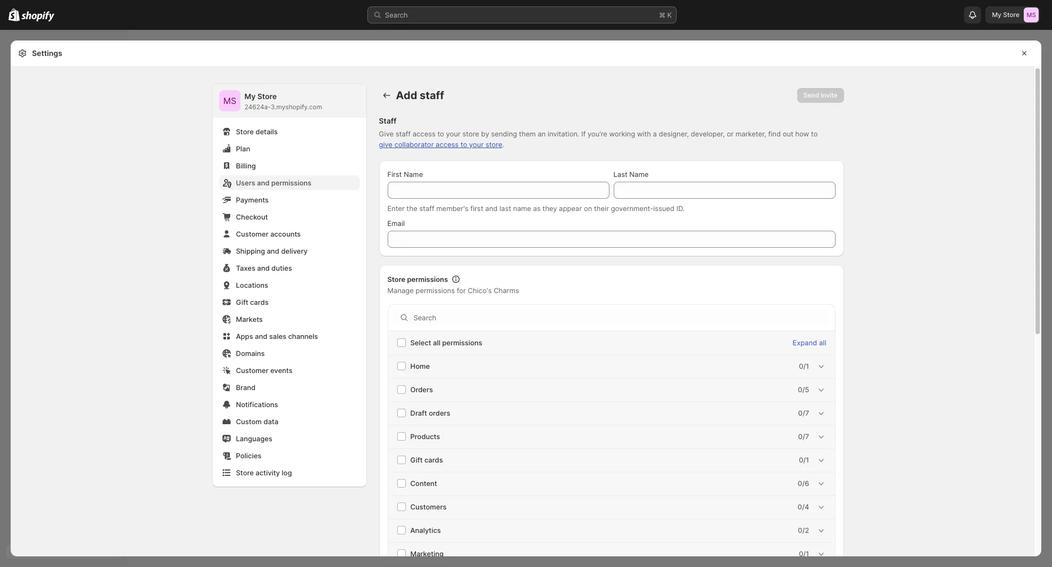 Task type: vqa. For each thing, say whether or not it's contained in the screenshot.


Task type: locate. For each thing, give the bounding box(es) containing it.
permissions down billing link
[[271, 179, 312, 187]]

permissions right select
[[442, 339, 483, 347]]

gift up "markets"
[[236, 298, 248, 307]]

payments link
[[219, 193, 360, 208]]

and right users
[[257, 179, 270, 187]]

and left last
[[486, 204, 498, 213]]

0 horizontal spatial my
[[245, 92, 256, 101]]

enter
[[388, 204, 405, 213]]

1 0/7 from the top
[[799, 409, 810, 418]]

brand link
[[219, 380, 360, 395]]

1 horizontal spatial gift
[[411, 456, 423, 465]]

to left the '.'
[[461, 140, 467, 149]]

store activity log link
[[219, 466, 360, 481]]

shipping and delivery
[[236, 247, 308, 256]]

0/7 for draft orders
[[799, 409, 810, 418]]

0/1 down 0/2
[[799, 550, 810, 559]]

0 vertical spatial 0/7
[[799, 409, 810, 418]]

0 vertical spatial store
[[463, 130, 479, 138]]

my store image
[[1024, 7, 1039, 22], [219, 90, 240, 112]]

customer events link
[[219, 363, 360, 378]]

all right select
[[433, 339, 441, 347]]

to right how
[[811, 130, 818, 138]]

my for my store
[[993, 11, 1002, 19]]

my store image right my store
[[1024, 7, 1039, 22]]

users and permissions
[[236, 179, 312, 187]]

2 0/1 from the top
[[799, 456, 810, 465]]

last name
[[614, 170, 649, 179]]

0/1 up 0/6
[[799, 456, 810, 465]]

my inside the my store 24624a-3.myshopify.com
[[245, 92, 256, 101]]

markets link
[[219, 312, 360, 327]]

gift cards down products on the left bottom
[[411, 456, 443, 465]]

0 horizontal spatial my store image
[[219, 90, 240, 112]]

1 vertical spatial 0/7
[[799, 433, 810, 441]]

name right first
[[404, 170, 423, 179]]

marketing
[[411, 550, 444, 559]]

1 vertical spatial store
[[486, 140, 503, 149]]

1 name from the left
[[404, 170, 423, 179]]

gift cards down "locations"
[[236, 298, 269, 307]]

customer down checkout
[[236, 230, 269, 238]]

markets
[[236, 315, 263, 324]]

1 customer from the top
[[236, 230, 269, 238]]

locations
[[236, 281, 268, 290]]

0 horizontal spatial all
[[433, 339, 441, 347]]

0 horizontal spatial access
[[413, 130, 436, 138]]

staff right add
[[420, 89, 444, 102]]

2 0/7 from the top
[[799, 433, 810, 441]]

my
[[993, 11, 1002, 19], [245, 92, 256, 101]]

access up collaborator
[[413, 130, 436, 138]]

0 vertical spatial gift
[[236, 298, 248, 307]]

cards down "locations"
[[250, 298, 269, 307]]

locations link
[[219, 278, 360, 293]]

id.
[[677, 204, 685, 213]]

2 vertical spatial 0/1
[[799, 550, 810, 559]]

0 horizontal spatial store
[[463, 130, 479, 138]]

add staff
[[396, 89, 444, 102]]

staff
[[379, 116, 397, 125]]

notifications
[[236, 401, 278, 409]]

and right apps at the bottom left of the page
[[255, 332, 267, 341]]

store inside the my store 24624a-3.myshopify.com
[[258, 92, 277, 101]]

settings
[[32, 49, 62, 58]]

2 horizontal spatial to
[[811, 130, 818, 138]]

1 vertical spatial 0/1
[[799, 456, 810, 465]]

gift cards link
[[219, 295, 360, 310]]

2 vertical spatial staff
[[420, 204, 435, 213]]

1 vertical spatial your
[[469, 140, 484, 149]]

shopify image
[[9, 8, 20, 21]]

1 horizontal spatial all
[[819, 339, 827, 347]]

developer,
[[691, 130, 725, 138]]

2 all from the left
[[819, 339, 827, 347]]

designer,
[[659, 130, 689, 138]]

0 vertical spatial cards
[[250, 298, 269, 307]]

customer accounts link
[[219, 227, 360, 242]]

domains
[[236, 349, 265, 358]]

.
[[503, 140, 504, 149]]

billing
[[236, 162, 256, 170]]

cards down products on the left bottom
[[425, 456, 443, 465]]

1 horizontal spatial access
[[436, 140, 459, 149]]

staff up collaborator
[[396, 130, 411, 138]]

apps and sales channels
[[236, 332, 318, 341]]

staff give staff access to your store by sending them an invitation. if you're working with a designer, developer, or marketer, find out how to give collaborator access to your store .
[[379, 116, 818, 149]]

1 vertical spatial cards
[[425, 456, 443, 465]]

0 vertical spatial 0/1
[[799, 362, 810, 371]]

1 vertical spatial my store image
[[219, 90, 240, 112]]

member's
[[437, 204, 469, 213]]

1 all from the left
[[433, 339, 441, 347]]

Search text field
[[414, 309, 831, 327]]

my store image inside shop settings menu element
[[219, 90, 240, 112]]

name
[[404, 170, 423, 179], [630, 170, 649, 179]]

to up give collaborator access to your store link
[[438, 130, 444, 138]]

1 0/1 from the top
[[799, 362, 810, 371]]

select all permissions
[[411, 339, 483, 347]]

my store image left 24624a-
[[219, 90, 240, 112]]

1 horizontal spatial name
[[630, 170, 649, 179]]

if
[[582, 130, 586, 138]]

0 horizontal spatial name
[[404, 170, 423, 179]]

⌘ k
[[659, 11, 672, 19]]

delivery
[[281, 247, 308, 256]]

and right taxes
[[257, 264, 270, 273]]

staff
[[420, 89, 444, 102], [396, 130, 411, 138], [420, 204, 435, 213]]

customer for customer accounts
[[236, 230, 269, 238]]

2 name from the left
[[630, 170, 649, 179]]

plan link
[[219, 141, 360, 156]]

3 0/1 from the top
[[799, 550, 810, 559]]

0 horizontal spatial cards
[[250, 298, 269, 307]]

store details link
[[219, 124, 360, 139]]

your down by
[[469, 140, 484, 149]]

home
[[411, 362, 430, 371]]

staff right the
[[420, 204, 435, 213]]

manage permissions for chico's charms
[[388, 286, 519, 295]]

0 vertical spatial gift cards
[[236, 298, 269, 307]]

First Name text field
[[388, 182, 610, 199]]

1 vertical spatial gift
[[411, 456, 423, 465]]

1 horizontal spatial my store image
[[1024, 7, 1039, 22]]

1 vertical spatial customer
[[236, 367, 269, 375]]

24624a-
[[245, 103, 271, 111]]

log
[[282, 469, 292, 477]]

store activity log
[[236, 469, 292, 477]]

1 horizontal spatial my
[[993, 11, 1002, 19]]

taxes and duties link
[[219, 261, 360, 276]]

customer
[[236, 230, 269, 238], [236, 367, 269, 375]]

languages
[[236, 435, 273, 443]]

permissions
[[271, 179, 312, 187], [407, 275, 448, 284], [416, 286, 455, 295], [442, 339, 483, 347]]

customer down domains
[[236, 367, 269, 375]]

your up give collaborator access to your store link
[[446, 130, 461, 138]]

1 vertical spatial gift cards
[[411, 456, 443, 465]]

shipping and delivery link
[[219, 244, 360, 259]]

2 customer from the top
[[236, 367, 269, 375]]

store for store details
[[236, 128, 254, 136]]

give
[[379, 140, 393, 149]]

draft
[[411, 409, 427, 418]]

apps
[[236, 332, 253, 341]]

all right expand
[[819, 339, 827, 347]]

all inside expand all dropdown button
[[819, 339, 827, 347]]

name right "last"
[[630, 170, 649, 179]]

0/7 for products
[[799, 433, 810, 441]]

and
[[257, 179, 270, 187], [486, 204, 498, 213], [267, 247, 279, 256], [257, 264, 270, 273], [255, 332, 267, 341]]

expand
[[793, 339, 818, 347]]

0 horizontal spatial to
[[438, 130, 444, 138]]

select
[[411, 339, 431, 347]]

billing link
[[219, 158, 360, 173]]

all
[[433, 339, 441, 347], [819, 339, 827, 347]]

brand
[[236, 384, 256, 392]]

plan
[[236, 145, 250, 153]]

1 vertical spatial my
[[245, 92, 256, 101]]

0 vertical spatial your
[[446, 130, 461, 138]]

0/1 for marketing
[[799, 550, 810, 559]]

0 horizontal spatial gift
[[236, 298, 248, 307]]

0 vertical spatial access
[[413, 130, 436, 138]]

notifications link
[[219, 397, 360, 412]]

staff inside staff give staff access to your store by sending them an invitation. if you're working with a designer, developer, or marketer, find out how to give collaborator access to your store .
[[396, 130, 411, 138]]

a
[[653, 130, 657, 138]]

domains link
[[219, 346, 360, 361]]

0/1 up the 0/5
[[799, 362, 810, 371]]

store left by
[[463, 130, 479, 138]]

0 vertical spatial customer
[[236, 230, 269, 238]]

k
[[668, 11, 672, 19]]

appear
[[559, 204, 582, 213]]

1 vertical spatial staff
[[396, 130, 411, 138]]

name for last name
[[630, 170, 649, 179]]

store down by
[[486, 140, 503, 149]]

sending
[[491, 130, 517, 138]]

dialog
[[1046, 41, 1053, 557]]

0 vertical spatial my
[[993, 11, 1002, 19]]

gift cards
[[236, 298, 269, 307], [411, 456, 443, 465]]

orders
[[411, 386, 433, 394]]

email
[[388, 219, 405, 228]]

0 horizontal spatial gift cards
[[236, 298, 269, 307]]

enter the staff member's first and last name as they appear on their government-issued id.
[[388, 204, 685, 213]]

taxes
[[236, 264, 255, 273]]

and for permissions
[[257, 179, 270, 187]]

gift
[[236, 298, 248, 307], [411, 456, 423, 465]]

and down customer accounts
[[267, 247, 279, 256]]

gift up content
[[411, 456, 423, 465]]

1 horizontal spatial store
[[486, 140, 503, 149]]

access right collaborator
[[436, 140, 459, 149]]



Task type: describe. For each thing, give the bounding box(es) containing it.
government-
[[611, 204, 654, 213]]

charms
[[494, 286, 519, 295]]

draft orders
[[411, 409, 451, 418]]

customer events
[[236, 367, 293, 375]]

1 horizontal spatial gift cards
[[411, 456, 443, 465]]

users and permissions link
[[219, 176, 360, 190]]

Email email field
[[388, 231, 836, 248]]

checkout
[[236, 213, 268, 221]]

custom data
[[236, 418, 279, 426]]

settings dialog
[[11, 41, 1042, 568]]

last
[[500, 204, 511, 213]]

their
[[594, 204, 609, 213]]

0/5
[[798, 386, 810, 394]]

permissions inside shop settings menu element
[[271, 179, 312, 187]]

permissions up manage permissions for chico's charms
[[407, 275, 448, 284]]

checkout link
[[219, 210, 360, 225]]

find
[[769, 130, 781, 138]]

working
[[610, 130, 635, 138]]

my store
[[993, 11, 1020, 19]]

customer accounts
[[236, 230, 301, 238]]

or
[[727, 130, 734, 138]]

store permissions
[[388, 275, 448, 284]]

custom
[[236, 418, 262, 426]]

activity
[[256, 469, 280, 477]]

shop settings menu element
[[213, 84, 366, 487]]

all for select
[[433, 339, 441, 347]]

0/2
[[798, 527, 810, 535]]

staff for staff
[[396, 130, 411, 138]]

expand all
[[793, 339, 827, 347]]

0/1 for home
[[799, 362, 810, 371]]

first
[[471, 204, 484, 213]]

gift inside shop settings menu element
[[236, 298, 248, 307]]

how
[[796, 130, 810, 138]]

orders
[[429, 409, 451, 418]]

payments
[[236, 196, 269, 204]]

chico's
[[468, 286, 492, 295]]

and for sales
[[255, 332, 267, 341]]

name for first name
[[404, 170, 423, 179]]

give collaborator access to your store link
[[379, 140, 503, 149]]

custom data link
[[219, 415, 360, 429]]

store for store activity log
[[236, 469, 254, 477]]

and for delivery
[[267, 247, 279, 256]]

0/6
[[798, 480, 810, 488]]

an
[[538, 130, 546, 138]]

3.myshopify.com
[[271, 103, 322, 111]]

give
[[379, 130, 394, 138]]

content
[[411, 480, 437, 488]]

first
[[388, 170, 402, 179]]

collaborator
[[395, 140, 434, 149]]

1 horizontal spatial cards
[[425, 456, 443, 465]]

users
[[236, 179, 255, 187]]

as
[[533, 204, 541, 213]]

customers
[[411, 503, 447, 512]]

they
[[543, 204, 557, 213]]

cards inside shop settings menu element
[[250, 298, 269, 307]]

my for my store 24624a-3.myshopify.com
[[245, 92, 256, 101]]

invitation.
[[548, 130, 580, 138]]

⌘
[[659, 11, 666, 19]]

the
[[407, 204, 418, 213]]

customer for customer events
[[236, 367, 269, 375]]

shipping
[[236, 247, 265, 256]]

Last Name text field
[[614, 182, 836, 199]]

1 vertical spatial access
[[436, 140, 459, 149]]

permissions down store permissions
[[416, 286, 455, 295]]

events
[[270, 367, 293, 375]]

marketer,
[[736, 130, 767, 138]]

issued
[[654, 204, 675, 213]]

products
[[411, 433, 440, 441]]

gift cards inside shop settings menu element
[[236, 298, 269, 307]]

1 horizontal spatial your
[[469, 140, 484, 149]]

0 vertical spatial my store image
[[1024, 7, 1039, 22]]

shopify image
[[21, 11, 55, 22]]

0 vertical spatial staff
[[420, 89, 444, 102]]

search
[[385, 11, 408, 19]]

0/1 for gift cards
[[799, 456, 810, 465]]

last
[[614, 170, 628, 179]]

all for expand
[[819, 339, 827, 347]]

policies
[[236, 452, 262, 460]]

store for store permissions
[[388, 275, 406, 284]]

taxes and duties
[[236, 264, 292, 273]]

and for duties
[[257, 264, 270, 273]]

0 horizontal spatial your
[[446, 130, 461, 138]]

channels
[[288, 332, 318, 341]]

out
[[783, 130, 794, 138]]

details
[[256, 128, 278, 136]]

languages link
[[219, 432, 360, 447]]

staff for enter
[[420, 204, 435, 213]]

my store 24624a-3.myshopify.com
[[245, 92, 322, 111]]

1 horizontal spatial to
[[461, 140, 467, 149]]

policies link
[[219, 449, 360, 464]]

on
[[584, 204, 592, 213]]

store details
[[236, 128, 278, 136]]

analytics
[[411, 527, 441, 535]]

sales
[[269, 332, 286, 341]]

apps and sales channels link
[[219, 329, 360, 344]]

by
[[481, 130, 489, 138]]

data
[[264, 418, 279, 426]]

you're
[[588, 130, 608, 138]]



